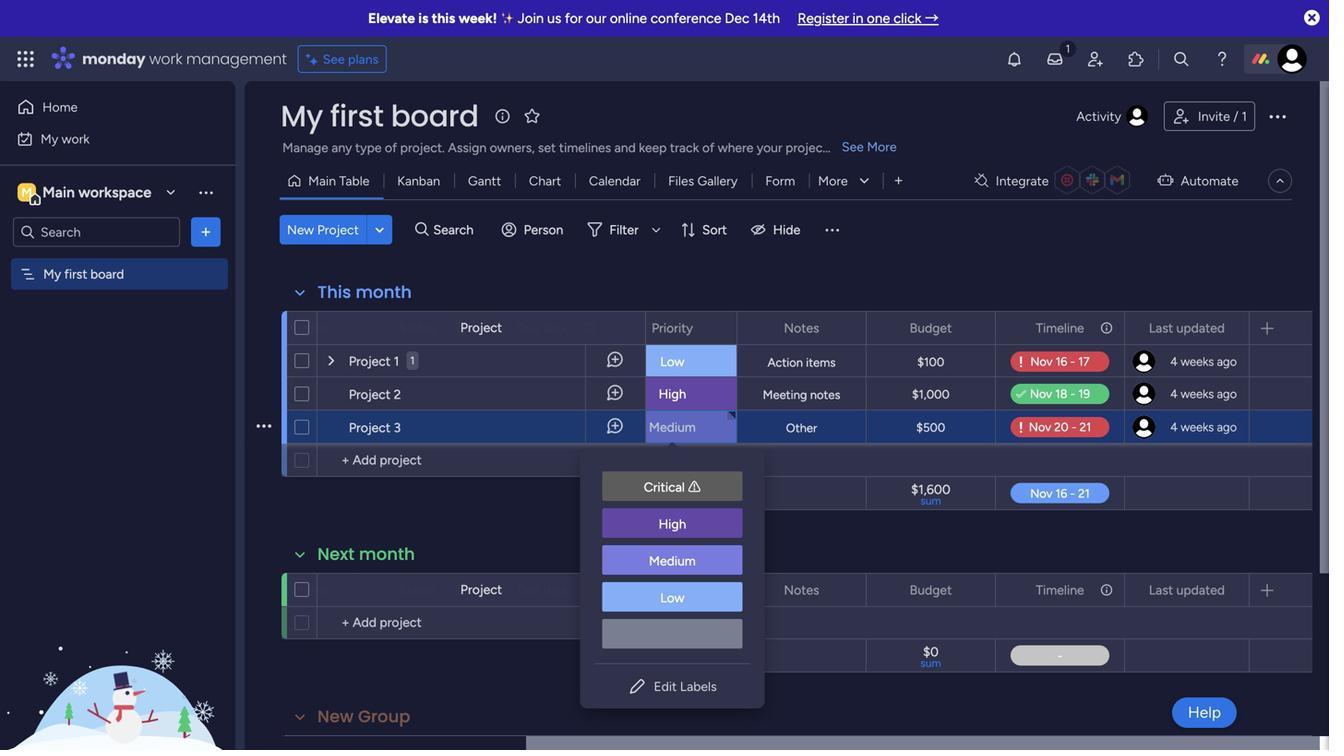 Task type: vqa. For each thing, say whether or not it's contained in the screenshot.
today in the top right of the page
no



Task type: describe. For each thing, give the bounding box(es) containing it.
keep
[[639, 140, 667, 156]]

column information image for this month
[[454, 321, 469, 336]]

other
[[786, 421, 818, 436]]

this month
[[318, 281, 412, 304]]

timeline for this month
[[1036, 320, 1085, 336]]

our
[[586, 10, 607, 27]]

sort button
[[673, 215, 738, 245]]

new project button
[[280, 215, 366, 245]]

labels
[[680, 679, 717, 695]]

1 horizontal spatial my first board
[[281, 96, 479, 137]]

board inside list box
[[91, 266, 124, 282]]

status for this month
[[399, 320, 436, 336]]

project inside button
[[317, 222, 359, 238]]

for
[[565, 10, 583, 27]]

1 medium from the top
[[649, 420, 696, 435]]

calendar button
[[575, 166, 655, 196]]

hide
[[773, 222, 801, 238]]

options image for 1st last updated "field" from the bottom
[[1224, 575, 1236, 606]]

1 4 weeks ago from the top
[[1171, 355, 1237, 369]]

week!
[[459, 10, 497, 27]]

calendar
[[589, 173, 641, 189]]

1 horizontal spatial board
[[391, 96, 479, 137]]

register in one click →
[[798, 10, 939, 27]]

is
[[419, 10, 429, 27]]

monday
[[82, 48, 145, 69]]

1 last updated field from the top
[[1145, 318, 1230, 338]]

owner for second owner 'field' from the top
[[290, 583, 329, 598]]

timeline field for this month
[[1032, 318, 1089, 338]]

last for 2nd last updated "field" from the bottom of the page
[[1150, 320, 1174, 336]]

add view image
[[895, 174, 903, 188]]

this
[[432, 10, 456, 27]]

+ Add project text field
[[327, 612, 637, 634]]

1 vertical spatial options image
[[257, 405, 271, 449]]

status field for next month
[[394, 580, 441, 601]]

1 horizontal spatial first
[[330, 96, 384, 137]]

list box containing critical ⚠️️
[[580, 457, 765, 664]]

1 ago from the top
[[1218, 355, 1237, 369]]

group
[[358, 705, 411, 729]]

Next month field
[[313, 543, 420, 567]]

workspace image
[[18, 182, 36, 203]]

new project
[[287, 222, 359, 238]]

1 due date field from the top
[[513, 318, 574, 338]]

elevate is this week! ✨ join us for our online conference dec 14th
[[368, 10, 780, 27]]

work for monday
[[149, 48, 182, 69]]

1 horizontal spatial 1
[[410, 354, 415, 368]]

search everything image
[[1173, 50, 1191, 68]]

where
[[718, 140, 754, 156]]

notes for this month
[[784, 320, 820, 336]]

option inside list box
[[603, 620, 743, 649]]

us
[[547, 10, 562, 27]]

month for next month
[[359, 543, 415, 567]]

3 4 weeks ago from the top
[[1171, 420, 1237, 435]]

help
[[1189, 704, 1222, 723]]

my work
[[41, 131, 90, 147]]

1 of from the left
[[385, 140, 397, 156]]

3 4 from the top
[[1171, 420, 1178, 435]]

on
[[430, 354, 444, 370]]

show board description image
[[492, 107, 514, 126]]

in
[[853, 10, 864, 27]]

low inside option
[[661, 591, 685, 606]]

Search in workspace field
[[39, 222, 154, 243]]

This month field
[[313, 281, 417, 305]]

invite / 1 button
[[1164, 102, 1256, 131]]

inbox image
[[1046, 50, 1065, 68]]

form button
[[752, 166, 809, 196]]

online
[[610, 10, 647, 27]]

2 due date field from the top
[[513, 580, 574, 601]]

notes
[[810, 388, 841, 403]]

see plans button
[[298, 45, 387, 73]]

main for main table
[[308, 173, 336, 189]]

notes field for this month
[[780, 318, 824, 338]]

monday work management
[[82, 48, 287, 69]]

1 button
[[407, 344, 419, 378]]

my up the manage
[[281, 96, 323, 137]]

more inside button
[[818, 173, 848, 189]]

help image
[[1213, 50, 1232, 68]]

medium inside option
[[649, 554, 696, 569]]

project.
[[400, 140, 445, 156]]

arrow down image
[[645, 219, 668, 241]]

budget field for next month
[[906, 580, 957, 601]]

updated for 2nd last updated "field" from the bottom of the page options image
[[1177, 320, 1225, 336]]

this
[[318, 281, 351, 304]]

low option
[[603, 583, 743, 612]]

timelines
[[559, 140, 611, 156]]

items
[[806, 356, 836, 370]]

$100
[[918, 355, 945, 370]]

help button
[[1173, 698, 1237, 729]]

2 horizontal spatial 1
[[1242, 108, 1248, 124]]

v2 search image
[[415, 220, 429, 240]]

budget for next month
[[910, 583, 952, 598]]

see plans
[[323, 51, 379, 67]]

owners,
[[490, 140, 535, 156]]

click
[[894, 10, 922, 27]]

files gallery button
[[655, 166, 752, 196]]

meeting notes
[[763, 388, 841, 403]]

m
[[21, 185, 32, 200]]

first inside list box
[[64, 266, 87, 282]]

critical ⚠️️ option
[[603, 472, 743, 501]]

1 priority from the top
[[652, 320, 693, 336]]

column information image for this month
[[1100, 321, 1115, 336]]

column information image for next month
[[454, 583, 469, 598]]

integrate
[[996, 173, 1049, 189]]

budget for this month
[[910, 320, 952, 336]]

date for 1st "due date" field from the bottom of the page
[[544, 583, 570, 598]]

select product image
[[17, 50, 35, 68]]

2 4 from the top
[[1171, 387, 1178, 402]]

main table button
[[280, 166, 384, 196]]

next month
[[318, 543, 415, 567]]

home button
[[11, 92, 199, 122]]

critical ⚠️️
[[644, 480, 701, 495]]

due date for second "due date" field from the bottom of the page
[[517, 320, 570, 336]]

assign
[[448, 140, 487, 156]]

notifications image
[[1006, 50, 1024, 68]]

set
[[538, 140, 556, 156]]

see for see more
[[842, 139, 864, 155]]

add to favorites image
[[523, 107, 542, 125]]

see for see plans
[[323, 51, 345, 67]]

critical
[[644, 480, 685, 495]]

gantt button
[[454, 166, 515, 196]]

gallery
[[698, 173, 738, 189]]

invite
[[1199, 108, 1231, 124]]

files
[[669, 173, 695, 189]]

main for main workspace
[[42, 184, 75, 201]]

14th
[[753, 10, 780, 27]]

$1,000
[[912, 387, 950, 402]]

done
[[402, 386, 432, 402]]

due for second "due date" field from the bottom of the page
[[517, 320, 540, 336]]

Search field
[[429, 217, 484, 243]]

one
[[867, 10, 891, 27]]

project 1
[[349, 354, 399, 369]]

2 weeks from the top
[[1181, 387, 1215, 402]]

options image for 2nd last updated "field" from the bottom of the page
[[1224, 313, 1236, 344]]

kanban
[[397, 173, 440, 189]]

autopilot image
[[1158, 168, 1174, 192]]

New Group field
[[313, 705, 415, 729]]

lottie animation element
[[0, 564, 235, 751]]

3 weeks from the top
[[1181, 420, 1215, 435]]

plans
[[348, 51, 379, 67]]

angle down image
[[375, 223, 384, 237]]

0 vertical spatial more
[[867, 139, 897, 155]]

$1,600 sum
[[912, 482, 951, 508]]

edit
[[654, 679, 677, 695]]

person
[[524, 222, 564, 238]]

any
[[332, 140, 352, 156]]

activity button
[[1070, 102, 1157, 131]]

2 last updated field from the top
[[1145, 580, 1230, 601]]

status for next month
[[399, 583, 436, 598]]



Task type: locate. For each thing, give the bounding box(es) containing it.
0 horizontal spatial main
[[42, 184, 75, 201]]

0 vertical spatial owner
[[290, 320, 329, 336]]

1 vertical spatial option
[[603, 620, 743, 649]]

new group
[[318, 705, 411, 729]]

workspace selection element
[[18, 181, 154, 205]]

next
[[318, 543, 355, 567]]

0 vertical spatial option
[[0, 258, 235, 261]]

0 vertical spatial medium
[[649, 420, 696, 435]]

register in one click → link
[[798, 10, 939, 27]]

0 vertical spatial status
[[399, 320, 436, 336]]

join
[[518, 10, 544, 27]]

0 vertical spatial due date field
[[513, 318, 574, 338]]

john smith image
[[1278, 44, 1308, 74]]

0 vertical spatial new
[[287, 222, 314, 238]]

1 horizontal spatial new
[[318, 705, 354, 729]]

my
[[281, 96, 323, 137], [41, 131, 58, 147], [43, 266, 61, 282]]

notes field for next month
[[780, 580, 824, 601]]

work right monday
[[149, 48, 182, 69]]

main table
[[308, 173, 370, 189]]

owner down next
[[290, 583, 329, 598]]

edit labels button
[[595, 672, 750, 702]]

0 horizontal spatial first
[[64, 266, 87, 282]]

0 vertical spatial last updated field
[[1145, 318, 1230, 338]]

0 horizontal spatial board
[[91, 266, 124, 282]]

1 vertical spatial my first board
[[43, 266, 124, 282]]

collapse board header image
[[1273, 174, 1288, 188]]

1 vertical spatial budget
[[910, 583, 952, 598]]

last
[[1150, 320, 1174, 336], [1150, 583, 1174, 598]]

it
[[447, 354, 455, 370]]

due for 1st "due date" field from the bottom of the page
[[517, 583, 540, 598]]

2 priority field from the top
[[647, 580, 698, 601]]

2 4 weeks ago from the top
[[1171, 387, 1237, 402]]

0 horizontal spatial work
[[62, 131, 90, 147]]

My first board field
[[276, 96, 484, 137]]

option
[[0, 258, 235, 261], [603, 620, 743, 649]]

1 vertical spatial 4 weeks ago
[[1171, 387, 1237, 402]]

0 horizontal spatial see
[[323, 51, 345, 67]]

column information image
[[583, 321, 597, 336], [1100, 321, 1115, 336], [1100, 583, 1115, 598]]

my down home
[[41, 131, 58, 147]]

0 vertical spatial owner field
[[286, 318, 334, 338]]

1 left on
[[410, 354, 415, 368]]

1 right the /
[[1242, 108, 1248, 124]]

1 due from the top
[[517, 320, 540, 336]]

1 vertical spatial priority field
[[647, 580, 698, 601]]

automate
[[1181, 173, 1239, 189]]

dapulse checkmark sign image
[[1017, 384, 1027, 406]]

$0
[[923, 645, 939, 660]]

owner field down this
[[286, 318, 334, 338]]

1 vertical spatial board
[[91, 266, 124, 282]]

1 vertical spatial due date field
[[513, 580, 574, 601]]

0 horizontal spatial 1
[[394, 354, 399, 369]]

Status field
[[394, 318, 441, 338], [394, 580, 441, 601]]

3 ago from the top
[[1218, 420, 1237, 435]]

1 4 from the top
[[1171, 355, 1178, 369]]

project 3
[[349, 420, 401, 436]]

1 horizontal spatial see
[[842, 139, 864, 155]]

1 vertical spatial owner field
[[286, 580, 334, 601]]

project 2
[[349, 387, 401, 403]]

1 low from the top
[[661, 354, 685, 370]]

1 notes field from the top
[[780, 318, 824, 338]]

1 left 1 button
[[394, 354, 399, 369]]

2 sum from the top
[[921, 657, 942, 670]]

0 vertical spatial work
[[149, 48, 182, 69]]

notes for next month
[[784, 583, 820, 598]]

my inside button
[[41, 131, 58, 147]]

last updated for 2nd last updated "field" from the bottom of the page options image
[[1150, 320, 1225, 336]]

owner field down next
[[286, 580, 334, 601]]

date for second "due date" field from the bottom of the page
[[544, 320, 570, 336]]

2 timeline field from the top
[[1032, 580, 1089, 601]]

hide button
[[744, 215, 812, 245]]

2
[[394, 387, 401, 403]]

2 due from the top
[[517, 583, 540, 598]]

edit labels
[[654, 679, 717, 695]]

1 vertical spatial budget field
[[906, 580, 957, 601]]

Priority field
[[647, 318, 698, 338], [647, 580, 698, 601]]

elevate
[[368, 10, 415, 27]]

2 priority from the top
[[652, 583, 693, 598]]

2 vertical spatial options image
[[1224, 575, 1236, 606]]

first up type
[[330, 96, 384, 137]]

0 horizontal spatial my first board
[[43, 266, 124, 282]]

1 vertical spatial high
[[659, 517, 686, 532]]

1 owner field from the top
[[286, 318, 334, 338]]

see inside see more link
[[842, 139, 864, 155]]

0 vertical spatial month
[[356, 281, 412, 304]]

more down stands.
[[818, 173, 848, 189]]

1 sum from the top
[[921, 494, 942, 508]]

1 priority field from the top
[[647, 318, 698, 338]]

stuck
[[400, 420, 434, 435]]

2 medium from the top
[[649, 554, 696, 569]]

1 last from the top
[[1150, 320, 1174, 336]]

lottie animation image
[[0, 564, 235, 751]]

1 vertical spatial due
[[517, 583, 540, 598]]

1 timeline from the top
[[1036, 320, 1085, 336]]

sum for $0
[[921, 657, 942, 670]]

updated
[[1177, 320, 1225, 336], [1177, 583, 1225, 598]]

last for 1st last updated "field" from the bottom
[[1150, 583, 1174, 598]]

budget field up '$100'
[[906, 318, 957, 338]]

1 vertical spatial see
[[842, 139, 864, 155]]

management
[[186, 48, 287, 69]]

1 budget from the top
[[910, 320, 952, 336]]

of right track
[[703, 140, 715, 156]]

2 last updated from the top
[[1150, 583, 1225, 598]]

1 image
[[1060, 38, 1077, 59]]

medium option
[[603, 546, 743, 575]]

1 horizontal spatial of
[[703, 140, 715, 156]]

low
[[661, 354, 685, 370], [661, 591, 685, 606]]

high
[[659, 386, 686, 402], [659, 517, 686, 532]]

menu image
[[823, 221, 841, 239]]

main inside button
[[308, 173, 336, 189]]

1 owner from the top
[[290, 320, 329, 336]]

manage any type of project. assign owners, set timelines and keep track of where your project stands.
[[283, 140, 872, 156]]

first
[[330, 96, 384, 137], [64, 266, 87, 282]]

my inside list box
[[43, 266, 61, 282]]

0 vertical spatial board
[[391, 96, 479, 137]]

Due date field
[[513, 318, 574, 338], [513, 580, 574, 601]]

0 vertical spatial date
[[544, 320, 570, 336]]

board
[[391, 96, 479, 137], [91, 266, 124, 282]]

2 owner field from the top
[[286, 580, 334, 601]]

options image
[[1267, 105, 1289, 127], [197, 223, 215, 241], [1099, 313, 1112, 344], [1099, 575, 1112, 606]]

month for this month
[[356, 281, 412, 304]]

month right this
[[356, 281, 412, 304]]

0 vertical spatial high
[[659, 386, 686, 402]]

sum
[[921, 494, 942, 508], [921, 657, 942, 670]]

first down search in workspace field
[[64, 266, 87, 282]]

see left plans
[[323, 51, 345, 67]]

/
[[1234, 108, 1239, 124]]

budget field for this month
[[906, 318, 957, 338]]

0 vertical spatial timeline
[[1036, 320, 1085, 336]]

$1,600
[[912, 482, 951, 498]]

project
[[786, 140, 828, 156]]

more up the add view image
[[867, 139, 897, 155]]

0 vertical spatial priority field
[[647, 318, 698, 338]]

new left group
[[318, 705, 354, 729]]

2 vertical spatial weeks
[[1181, 420, 1215, 435]]

1 horizontal spatial option
[[603, 620, 743, 649]]

1 vertical spatial first
[[64, 266, 87, 282]]

0 vertical spatial my first board
[[281, 96, 479, 137]]

due date for 1st "due date" field from the bottom of the page
[[517, 583, 570, 598]]

1 vertical spatial timeline field
[[1032, 580, 1089, 601]]

new for new group
[[318, 705, 354, 729]]

1 vertical spatial priority
[[652, 583, 693, 598]]

of
[[385, 140, 397, 156], [703, 140, 715, 156]]

conference
[[651, 10, 722, 27]]

1 vertical spatial column information image
[[454, 583, 469, 598]]

2 ago from the top
[[1218, 387, 1237, 402]]

column information image up it
[[454, 321, 469, 336]]

1 weeks from the top
[[1181, 355, 1215, 369]]

status field up 1 button
[[394, 318, 441, 338]]

my down search in workspace field
[[43, 266, 61, 282]]

updated for 1st last updated "field" from the bottom options image
[[1177, 583, 1225, 598]]

1
[[1242, 108, 1248, 124], [394, 354, 399, 369], [410, 354, 415, 368]]

high option
[[603, 509, 743, 538]]

options image
[[1224, 313, 1236, 344], [257, 405, 271, 449], [1224, 575, 1236, 606]]

new down main table button
[[287, 222, 314, 238]]

new
[[287, 222, 314, 238], [318, 705, 354, 729]]

Last updated field
[[1145, 318, 1230, 338], [1145, 580, 1230, 601]]

high inside option
[[659, 517, 686, 532]]

1 vertical spatial ago
[[1218, 387, 1237, 402]]

2 notes field from the top
[[780, 580, 824, 601]]

Notes field
[[780, 318, 824, 338], [780, 580, 824, 601]]

apps image
[[1127, 50, 1146, 68]]

1 vertical spatial work
[[62, 131, 90, 147]]

my first board inside list box
[[43, 266, 124, 282]]

kanban button
[[384, 166, 454, 196]]

$500
[[917, 421, 946, 435]]

2 due date from the top
[[517, 583, 570, 598]]

1 date from the top
[[544, 320, 570, 336]]

0 vertical spatial options image
[[1224, 313, 1236, 344]]

work down home
[[62, 131, 90, 147]]

board up project.
[[391, 96, 479, 137]]

my first board down search in workspace field
[[43, 266, 124, 282]]

month inside next month field
[[359, 543, 415, 567]]

2 budget field from the top
[[906, 580, 957, 601]]

owner down this
[[290, 320, 329, 336]]

table
[[339, 173, 370, 189]]

dapulse integrations image
[[975, 174, 989, 188]]

main workspace
[[42, 184, 151, 201]]

1 timeline field from the top
[[1032, 318, 1089, 338]]

1 horizontal spatial more
[[867, 139, 897, 155]]

2 vertical spatial 4
[[1171, 420, 1178, 435]]

1 updated from the top
[[1177, 320, 1225, 336]]

0 vertical spatial 4 weeks ago
[[1171, 355, 1237, 369]]

project
[[317, 222, 359, 238], [461, 320, 502, 336], [349, 354, 391, 369], [349, 387, 391, 403], [349, 420, 391, 436], [461, 582, 502, 598]]

2 vertical spatial 4 weeks ago
[[1171, 420, 1237, 435]]

1 vertical spatial due date
[[517, 583, 570, 598]]

1 horizontal spatial work
[[149, 48, 182, 69]]

budget up '$100'
[[910, 320, 952, 336]]

more button
[[809, 166, 883, 196]]

see up more button
[[842, 139, 864, 155]]

2 notes from the top
[[784, 583, 820, 598]]

due date
[[517, 320, 570, 336], [517, 583, 570, 598]]

3
[[394, 420, 401, 436]]

budget field up the $0
[[906, 580, 957, 601]]

option down search in workspace field
[[0, 258, 235, 261]]

last updated for 1st last updated "field" from the bottom options image
[[1150, 583, 1225, 598]]

timeline field for next month
[[1032, 580, 1089, 601]]

new inside field
[[318, 705, 354, 729]]

2 status field from the top
[[394, 580, 441, 601]]

1 high from the top
[[659, 386, 686, 402]]

action
[[768, 356, 803, 370]]

my first board list box
[[0, 255, 235, 539]]

main right workspace icon
[[42, 184, 75, 201]]

medium up low option on the bottom of page
[[649, 554, 696, 569]]

invite members image
[[1087, 50, 1105, 68]]

column information image for next month
[[1100, 583, 1115, 598]]

1 vertical spatial status field
[[394, 580, 441, 601]]

person button
[[495, 215, 575, 245]]

main inside workspace selection element
[[42, 184, 75, 201]]

gantt
[[468, 173, 502, 189]]

0 vertical spatial due
[[517, 320, 540, 336]]

+ Add project text field
[[327, 450, 637, 472]]

column information image
[[454, 321, 469, 336], [454, 583, 469, 598]]

1 vertical spatial new
[[318, 705, 354, 729]]

Timeline field
[[1032, 318, 1089, 338], [1032, 580, 1089, 601]]

1 vertical spatial more
[[818, 173, 848, 189]]

0 vertical spatial 4
[[1171, 355, 1178, 369]]

1 vertical spatial month
[[359, 543, 415, 567]]

workspace
[[78, 184, 151, 201]]

stands.
[[831, 140, 872, 156]]

medium up critical ⚠️️ option
[[649, 420, 696, 435]]

Budget field
[[906, 318, 957, 338], [906, 580, 957, 601]]

status down next month field
[[399, 583, 436, 598]]

2 low from the top
[[661, 591, 685, 606]]

1 vertical spatial low
[[661, 591, 685, 606]]

1 status from the top
[[399, 320, 436, 336]]

0 horizontal spatial option
[[0, 258, 235, 261]]

my first board up type
[[281, 96, 479, 137]]

timeline for next month
[[1036, 583, 1085, 598]]

2 status from the top
[[399, 583, 436, 598]]

0 horizontal spatial more
[[818, 173, 848, 189]]

2 budget from the top
[[910, 583, 952, 598]]

$0 sum
[[921, 645, 942, 670]]

filter button
[[580, 215, 668, 245]]

0 vertical spatial weeks
[[1181, 355, 1215, 369]]

1 budget field from the top
[[906, 318, 957, 338]]

notes
[[784, 320, 820, 336], [784, 583, 820, 598]]

1 vertical spatial 4
[[1171, 387, 1178, 402]]

and
[[615, 140, 636, 156]]

0 vertical spatial budget
[[910, 320, 952, 336]]

working
[[379, 354, 426, 370]]

main left table
[[308, 173, 336, 189]]

2 of from the left
[[703, 140, 715, 156]]

0 vertical spatial last
[[1150, 320, 1174, 336]]

status field for this month
[[394, 318, 441, 338]]

see inside see plans button
[[323, 51, 345, 67]]

sum for $1,600
[[921, 494, 942, 508]]

status up 1 button
[[399, 320, 436, 336]]

2 vertical spatial ago
[[1218, 420, 1237, 435]]

1 status field from the top
[[394, 318, 441, 338]]

status field down next month field
[[394, 580, 441, 601]]

2 column information image from the top
[[454, 583, 469, 598]]

1 vertical spatial last updated
[[1150, 583, 1225, 598]]

of right type
[[385, 140, 397, 156]]

files gallery
[[669, 173, 738, 189]]

0 vertical spatial updated
[[1177, 320, 1225, 336]]

1 column information image from the top
[[454, 321, 469, 336]]

column information image up + add project text box
[[454, 583, 469, 598]]

1 vertical spatial date
[[544, 583, 570, 598]]

board down search in workspace field
[[91, 266, 124, 282]]

owner for 1st owner 'field' from the top
[[290, 320, 329, 336]]

due
[[517, 320, 540, 336], [517, 583, 540, 598]]

2 timeline from the top
[[1036, 583, 1085, 598]]

4 weeks ago
[[1171, 355, 1237, 369], [1171, 387, 1237, 402], [1171, 420, 1237, 435]]

main
[[308, 173, 336, 189], [42, 184, 75, 201]]

1 notes from the top
[[784, 320, 820, 336]]

1 vertical spatial medium
[[649, 554, 696, 569]]

my first board
[[281, 96, 479, 137], [43, 266, 124, 282]]

0 vertical spatial column information image
[[454, 321, 469, 336]]

⚠️️
[[688, 480, 701, 495]]

0 vertical spatial notes field
[[780, 318, 824, 338]]

list box
[[580, 457, 765, 664]]

invite / 1
[[1199, 108, 1248, 124]]

1 horizontal spatial main
[[308, 173, 336, 189]]

medium
[[649, 420, 696, 435], [649, 554, 696, 569]]

2 high from the top
[[659, 517, 686, 532]]

2 updated from the top
[[1177, 583, 1225, 598]]

1 vertical spatial last updated field
[[1145, 580, 1230, 601]]

work inside button
[[62, 131, 90, 147]]

1 due date from the top
[[517, 320, 570, 336]]

0 vertical spatial budget field
[[906, 318, 957, 338]]

0 vertical spatial sum
[[921, 494, 942, 508]]

1 last updated from the top
[[1150, 320, 1225, 336]]

weeks
[[1181, 355, 1215, 369], [1181, 387, 1215, 402], [1181, 420, 1215, 435]]

budget up the $0
[[910, 583, 952, 598]]

1 vertical spatial status
[[399, 583, 436, 598]]

2 owner from the top
[[290, 583, 329, 598]]

→
[[925, 10, 939, 27]]

0 vertical spatial timeline field
[[1032, 318, 1089, 338]]

1 vertical spatial timeline
[[1036, 583, 1085, 598]]

1 vertical spatial notes
[[784, 583, 820, 598]]

see more
[[842, 139, 897, 155]]

2 last from the top
[[1150, 583, 1174, 598]]

see more link
[[840, 138, 899, 156]]

month right next
[[359, 543, 415, 567]]

new for new project
[[287, 222, 314, 238]]

0 vertical spatial priority
[[652, 320, 693, 336]]

chart
[[529, 173, 562, 189]]

1 vertical spatial last
[[1150, 583, 1174, 598]]

1 vertical spatial notes field
[[780, 580, 824, 601]]

1 vertical spatial owner
[[290, 583, 329, 598]]

sum inside $1,600 sum
[[921, 494, 942, 508]]

0 vertical spatial ago
[[1218, 355, 1237, 369]]

1 vertical spatial sum
[[921, 657, 942, 670]]

action items
[[768, 356, 836, 370]]

0 vertical spatial last updated
[[1150, 320, 1225, 336]]

form
[[766, 173, 796, 189]]

2 date from the top
[[544, 583, 570, 598]]

month inside this month field
[[356, 281, 412, 304]]

0 horizontal spatial new
[[287, 222, 314, 238]]

0 vertical spatial due date
[[517, 320, 570, 336]]

manage
[[283, 140, 329, 156]]

1 vertical spatial updated
[[1177, 583, 1225, 598]]

✨
[[501, 10, 515, 27]]

0 vertical spatial notes
[[784, 320, 820, 336]]

0 horizontal spatial of
[[385, 140, 397, 156]]

priority
[[652, 320, 693, 336], [652, 583, 693, 598]]

work for my
[[62, 131, 90, 147]]

Owner field
[[286, 318, 334, 338], [286, 580, 334, 601]]

option down low option on the bottom of page
[[603, 620, 743, 649]]

new inside button
[[287, 222, 314, 238]]

workspace options image
[[197, 183, 215, 202]]



